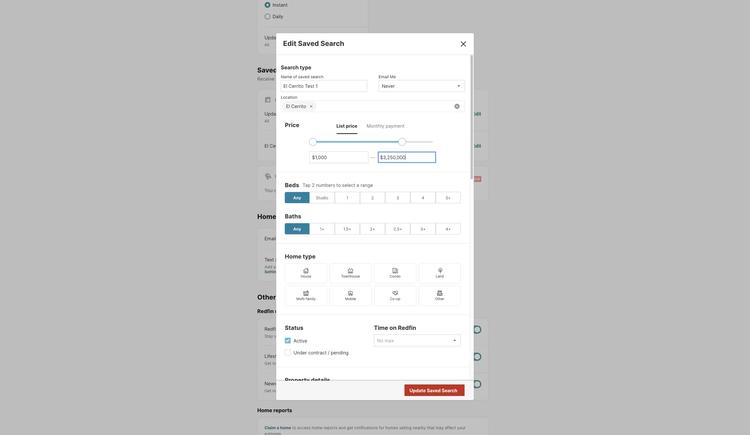 Task type: vqa. For each thing, say whether or not it's contained in the screenshot.
OPEN
no



Task type: locate. For each thing, give the bounding box(es) containing it.
0 horizontal spatial search
[[281, 65, 299, 71]]

a left range
[[357, 183, 360, 188]]

searches inside 'saved searches receive timely notifications based on your preferred search filters.'
[[279, 66, 310, 74]]

for
[[275, 97, 284, 103], [275, 174, 284, 180]]

0 vertical spatial edit
[[283, 39, 297, 48]]

2 any from the top
[[294, 227, 301, 232]]

2 down range
[[372, 195, 374, 200]]

0 horizontal spatial from
[[290, 381, 300, 387]]

0 horizontal spatial in
[[312, 265, 316, 269]]

estimate.
[[265, 432, 282, 436]]

search
[[311, 74, 324, 79], [373, 76, 388, 82]]

1 vertical spatial edit
[[473, 111, 482, 117]]

tap
[[303, 183, 311, 188]]

2 vertical spatial search
[[442, 388, 458, 394]]

edit
[[283, 39, 297, 48], [473, 111, 482, 117], [473, 143, 482, 149]]

none search field inside edit saved search dialog
[[316, 101, 465, 113]]

numbers
[[316, 183, 335, 188]]

update down daily radio on the left of the page
[[265, 35, 281, 40]]

email me element
[[379, 71, 463, 80]]

2 vertical spatial a
[[277, 426, 279, 431]]

5+
[[446, 195, 451, 200]]

1 vertical spatial update types all
[[265, 111, 294, 124]]

can
[[274, 188, 282, 193]]

0 vertical spatial searches
[[279, 66, 310, 74]]

1 vertical spatial type
[[303, 253, 316, 260]]

agent. right an
[[446, 334, 458, 339]]

1 vertical spatial home
[[285, 253, 302, 260]]

0 vertical spatial cerrito
[[292, 104, 307, 109]]

and inside "lifestyle & tips get local insights, home improvement tips, style and design resources."
[[357, 361, 365, 366]]

get down newsletter at the left bottom of page
[[265, 389, 272, 394]]

to
[[337, 183, 341, 188], [280, 334, 284, 339], [363, 334, 367, 339], [293, 426, 296, 431]]

and inside to access home reports and get notifications for homes selling nearby that may affect your estimate.
[[339, 426, 346, 431]]

0 vertical spatial emails
[[436, 143, 449, 149]]

home
[[258, 213, 277, 221], [285, 253, 302, 260], [258, 408, 273, 414]]

of
[[293, 74, 297, 79]]

1 vertical spatial local
[[400, 389, 409, 394]]

search left 'me'
[[373, 76, 388, 82]]

cerrito for el cerrito test 1
[[270, 143, 285, 149]]

preferred
[[351, 76, 372, 82]]

to left the access
[[293, 426, 296, 431]]

test
[[286, 143, 296, 149]]

2
[[312, 183, 315, 188], [372, 195, 374, 200]]

1 for from the top
[[275, 97, 284, 103]]

on inside 'saved searches receive timely notifications based on your preferred search filters.'
[[333, 76, 339, 82]]

2 vertical spatial edit
[[473, 143, 482, 149]]

property details
[[285, 377, 330, 384]]

Condo checkbox
[[374, 264, 417, 284]]

on up home,
[[390, 325, 397, 332]]

2 vertical spatial home
[[258, 408, 273, 414]]

update types all down daily
[[265, 35, 294, 47]]

your up settings
[[274, 265, 282, 269]]

up
[[274, 334, 279, 339]]

email left 'me'
[[379, 74, 389, 79]]

contract
[[309, 350, 327, 356]]

in inside newsletter from my agent get notified about the latest trends in the real estate market from your local redfin agent.
[[333, 389, 337, 394]]

and right style
[[357, 361, 365, 366]]

0 vertical spatial agent.
[[446, 334, 458, 339]]

multi-
[[297, 297, 306, 301]]

in right number
[[312, 265, 316, 269]]

cerrito for el cerrito
[[292, 104, 307, 109]]

on inside edit saved search dialog
[[390, 325, 397, 332]]

1 horizontal spatial search
[[321, 39, 345, 48]]

0 vertical spatial home
[[258, 213, 277, 221]]

1 vertical spatial searches
[[313, 188, 334, 193]]

home inside to access home reports and get notifications for homes selling nearby that may affect your estimate.
[[312, 426, 323, 431]]

maximum price slider
[[399, 138, 406, 146]]

1 vertical spatial email
[[265, 236, 276, 242]]

saved up search type
[[298, 39, 319, 48]]

while
[[335, 188, 347, 193]]

2 get from the top
[[265, 389, 272, 394]]

1 vertical spatial list box
[[374, 335, 461, 347]]

el down for sale
[[286, 104, 290, 109]]

0 horizontal spatial agent.
[[424, 389, 436, 394]]

home right the access
[[312, 426, 323, 431]]

Daily radio
[[265, 14, 271, 19]]

1 horizontal spatial email
[[379, 74, 389, 79]]

type
[[300, 65, 312, 71], [303, 253, 316, 260]]

0 vertical spatial search
[[321, 39, 345, 48]]

sell
[[382, 334, 388, 339]]

update inside button
[[410, 388, 426, 394]]

for left rent
[[275, 174, 284, 180]]

1 inside checkbox
[[347, 195, 349, 200]]

Multi-family checkbox
[[285, 286, 328, 306]]

from right market
[[381, 389, 390, 394]]

1 horizontal spatial agent.
[[446, 334, 458, 339]]

cerrito inside edit saved search dialog
[[292, 104, 307, 109]]

0 vertical spatial for
[[370, 188, 376, 193]]

notifications down search type
[[291, 76, 317, 82]]

create
[[283, 188, 297, 193]]

home inside "lifestyle & tips get local insights, home improvement tips, style and design resources."
[[300, 361, 311, 366]]

2 vertical spatial option group
[[285, 264, 461, 306]]

0 horizontal spatial email
[[265, 236, 276, 242]]

a inside dialog
[[357, 183, 360, 188]]

cerrito down sale
[[292, 104, 307, 109]]

1 vertical spatial 2
[[372, 195, 374, 200]]

2 right "tap"
[[312, 183, 315, 188]]

stay
[[265, 334, 273, 339]]

a up estimate.
[[277, 426, 279, 431]]

el
[[286, 104, 290, 109], [265, 143, 269, 149]]

0 horizontal spatial emails
[[278, 293, 299, 302]]

types down el cerrito
[[282, 111, 294, 117]]

reports up claim a home
[[274, 408, 293, 414]]

1 get from the top
[[265, 361, 272, 366]]

home up claim on the bottom left
[[258, 408, 273, 414]]

updates
[[275, 309, 296, 315]]

saved left 'results'
[[427, 388, 441, 394]]

2 the from the left
[[338, 389, 344, 394]]

0 horizontal spatial searches
[[279, 66, 310, 74]]

home tours
[[258, 213, 295, 221]]

0 vertical spatial type
[[300, 65, 312, 71]]

for inside to access home reports and get notifications for homes selling nearby that may affect your estimate.
[[379, 426, 385, 431]]

saved up "receive"
[[258, 66, 278, 74]]

the left the real
[[338, 389, 344, 394]]

claim a home
[[265, 426, 291, 431]]

newsletter from my agent get notified about the latest trends in the real estate market from your local redfin agent.
[[265, 381, 436, 394]]

1 horizontal spatial searches
[[313, 188, 334, 193]]

Townhouse checkbox
[[330, 264, 372, 284]]

1 right test
[[297, 143, 299, 149]]

el for el cerrito
[[286, 104, 290, 109]]

type up saved
[[300, 65, 312, 71]]

list
[[337, 123, 345, 129]]

news
[[280, 326, 292, 332]]

None checkbox
[[463, 381, 482, 389]]

1 vertical spatial emails
[[278, 293, 299, 302]]

saved
[[298, 39, 319, 48], [258, 66, 278, 74], [299, 188, 312, 193], [427, 388, 441, 394]]

1 vertical spatial option group
[[285, 223, 461, 235]]

tools
[[317, 334, 327, 339]]

0 vertical spatial local
[[273, 361, 282, 366]]

real
[[345, 389, 352, 394]]

no for no results
[[435, 388, 441, 394]]

1 down select
[[347, 195, 349, 200]]

0 vertical spatial notifications
[[291, 76, 317, 82]]

emails for other emails
[[278, 293, 299, 302]]

other inside checkbox
[[436, 297, 445, 301]]

any inside option
[[294, 227, 301, 232]]

for left rentals
[[370, 188, 376, 193]]

1 update types all from the top
[[265, 35, 294, 47]]

home up add your phone number in
[[285, 253, 302, 260]]

1 vertical spatial any
[[294, 227, 301, 232]]

home for home type
[[285, 253, 302, 260]]

1 vertical spatial 1
[[347, 195, 349, 200]]

any down 'baths'
[[294, 227, 301, 232]]

0 horizontal spatial local
[[273, 361, 282, 366]]

1 the from the left
[[301, 389, 307, 394]]

the down my
[[301, 389, 307, 394]]

edit for no emails
[[473, 143, 482, 149]]

1 horizontal spatial no
[[435, 388, 441, 394]]

text
[[265, 257, 274, 263]]

in right trends
[[333, 389, 337, 394]]

1 vertical spatial cerrito
[[270, 143, 285, 149]]

0 horizontal spatial for
[[370, 188, 376, 193]]

search up name of saved search text box
[[311, 74, 324, 79]]

Enter min text field
[[312, 155, 366, 161]]

update left no results button
[[410, 388, 426, 394]]

0 vertical spatial all
[[265, 42, 269, 47]]

other down land
[[436, 297, 445, 301]]

1.5+ radio
[[335, 223, 360, 235]]

0 horizontal spatial cerrito
[[270, 143, 285, 149]]

no left 'results'
[[435, 388, 441, 394]]

0 horizontal spatial el
[[265, 143, 269, 149]]

other
[[258, 293, 276, 302], [436, 297, 445, 301]]

saved searches receive timely notifications based on your preferred search filters.
[[258, 66, 403, 82]]

for left sale
[[275, 97, 284, 103]]

notifications right the get
[[355, 426, 378, 431]]

1 checkbox
[[335, 192, 360, 204]]

agent. left 'results'
[[424, 389, 436, 394]]

monthly payment element
[[367, 118, 405, 134]]

update saved search
[[410, 388, 458, 394]]

all down daily radio on the left of the page
[[265, 42, 269, 47]]

0 vertical spatial no
[[428, 143, 434, 149]]

1 horizontal spatial 2
[[372, 195, 374, 200]]

to left select
[[337, 183, 341, 188]]

co-
[[390, 297, 397, 301]]

1 horizontal spatial search
[[373, 76, 388, 82]]

1 horizontal spatial el
[[286, 104, 290, 109]]

0 horizontal spatial search
[[311, 74, 324, 79]]

type up number
[[303, 253, 316, 260]]

1 types from the top
[[282, 35, 294, 40]]

0 horizontal spatial reports
[[274, 408, 293, 414]]

1 vertical spatial no
[[435, 388, 441, 394]]

1 vertical spatial search
[[281, 65, 299, 71]]

el inside edit saved search dialog
[[286, 104, 290, 109]]

4
[[422, 195, 425, 200]]

a right sell
[[389, 334, 392, 339]]

1 vertical spatial a
[[389, 334, 392, 339]]

option group for home type
[[285, 264, 461, 306]]

from
[[290, 381, 300, 387], [381, 389, 390, 394]]

list box
[[379, 80, 465, 92], [374, 335, 461, 347]]

edit button for no emails
[[473, 143, 482, 149]]

types down daily
[[282, 35, 294, 40]]

any down create
[[294, 195, 301, 200]]

name of saved search
[[281, 74, 324, 79]]

for for for sale
[[275, 97, 284, 103]]

update
[[265, 35, 281, 40], [265, 111, 281, 117], [410, 388, 426, 394]]

saved inside button
[[427, 388, 441, 394]]

time on redfin
[[374, 325, 417, 332]]

on right based
[[333, 76, 339, 82]]

home reports
[[258, 408, 293, 414]]

option group
[[285, 192, 461, 204], [285, 223, 461, 235], [285, 264, 461, 306]]

on inside redfin news stay up to date on redfin's tools and features, how to buy or sell a home, and connect with an agent.
[[295, 334, 300, 339]]

no up enter max "text box"
[[428, 143, 434, 149]]

2 horizontal spatial search
[[442, 388, 458, 394]]

1 horizontal spatial home
[[300, 361, 311, 366]]

1 any from the top
[[294, 195, 301, 200]]

0 vertical spatial el
[[286, 104, 290, 109]]

your left preferred
[[340, 76, 350, 82]]

0 vertical spatial update types all
[[265, 35, 294, 47]]

Any checkbox
[[285, 192, 310, 204]]

1 horizontal spatial the
[[338, 389, 344, 394]]

1 horizontal spatial for
[[379, 426, 385, 431]]

el for el cerrito test 1
[[265, 143, 269, 149]]

1 horizontal spatial in
[[333, 389, 337, 394]]

0 vertical spatial for
[[275, 97, 284, 103]]

to left buy
[[363, 334, 367, 339]]

home inside edit saved search dialog
[[285, 253, 302, 260]]

your right affect
[[458, 426, 466, 431]]

1 vertical spatial notifications
[[355, 426, 378, 431]]

nearby
[[413, 426, 426, 431]]

edit for update types
[[473, 111, 482, 117]]

Land checkbox
[[419, 264, 461, 284]]

1 vertical spatial edit button
[[473, 143, 482, 149]]

1 vertical spatial all
[[265, 119, 269, 124]]

0 vertical spatial any
[[294, 195, 301, 200]]

or
[[377, 334, 381, 339]]

home down under at the bottom of the page
[[300, 361, 311, 366]]

on right 'date'
[[295, 334, 300, 339]]

1 horizontal spatial other
[[436, 297, 445, 301]]

2 horizontal spatial a
[[389, 334, 392, 339]]

1 vertical spatial types
[[282, 111, 294, 117]]

from up about
[[290, 381, 300, 387]]

searches up of
[[279, 66, 310, 74]]

lifestyle & tips get local insights, home improvement tips, style and design resources.
[[265, 354, 400, 366]]

other for other
[[436, 297, 445, 301]]

claim
[[265, 426, 276, 431]]

features,
[[336, 334, 353, 339]]

cerrito
[[292, 104, 307, 109], [270, 143, 285, 149]]

agent. inside newsletter from my agent get notified about the latest trends in the real estate market from your local redfin agent.
[[424, 389, 436, 394]]

edit saved search dialog
[[277, 33, 474, 436]]

None checkbox
[[343, 256, 361, 265], [463, 326, 482, 334], [463, 353, 482, 361], [343, 256, 361, 265], [463, 326, 482, 334], [463, 353, 482, 361]]

home up estimate.
[[280, 426, 291, 431]]

1 all from the top
[[265, 42, 269, 47]]

search inside 'element'
[[311, 74, 324, 79]]

0 horizontal spatial notifications
[[291, 76, 317, 82]]

0 vertical spatial types
[[282, 35, 294, 40]]

Co-op checkbox
[[374, 286, 417, 306]]

1 horizontal spatial 1
[[347, 195, 349, 200]]

edit saved search element
[[283, 39, 453, 48]]

your inside 'saved searches receive timely notifications based on your preferred search filters.'
[[340, 76, 350, 82]]

in
[[312, 265, 316, 269], [333, 389, 337, 394]]

your right market
[[391, 389, 399, 394]]

2 vertical spatial update
[[410, 388, 426, 394]]

active
[[294, 338, 308, 344]]

1 horizontal spatial a
[[357, 183, 360, 188]]

el left test
[[265, 143, 269, 149]]

and right home,
[[406, 334, 413, 339]]

email inside 'element'
[[379, 74, 389, 79]]

0 vertical spatial email
[[379, 74, 389, 79]]

1 vertical spatial for
[[275, 174, 284, 180]]

edit saved search
[[283, 39, 345, 48]]

you
[[265, 188, 273, 193]]

1 vertical spatial in
[[333, 389, 337, 394]]

0 vertical spatial reports
[[274, 408, 293, 414]]

any inside checkbox
[[294, 195, 301, 200]]

clear input button
[[455, 104, 460, 109]]

1 horizontal spatial emails
[[436, 143, 449, 149]]

searches
[[279, 66, 310, 74], [313, 188, 334, 193]]

baths
[[285, 213, 302, 220]]

1 vertical spatial for
[[379, 426, 385, 431]]

2 for from the top
[[275, 174, 284, 180]]

1 vertical spatial el
[[265, 143, 269, 149]]

and left the get
[[339, 426, 346, 431]]

option group containing house
[[285, 264, 461, 306]]

search for edit saved search
[[321, 39, 345, 48]]

1
[[297, 143, 299, 149], [347, 195, 349, 200]]

0 horizontal spatial home
[[280, 426, 291, 431]]

0 vertical spatial list box
[[379, 80, 465, 92]]

2 horizontal spatial home
[[312, 426, 323, 431]]

for left homes
[[379, 426, 385, 431]]

notifications
[[291, 76, 317, 82], [355, 426, 378, 431]]

update down for sale
[[265, 111, 281, 117]]

None search field
[[316, 101, 465, 113]]

redfin inside redfin news stay up to date on redfin's tools and features, how to buy or sell a home, and connect with an agent.
[[265, 326, 279, 332]]

0 horizontal spatial a
[[277, 426, 279, 431]]

for for searching
[[370, 188, 376, 193]]

1 vertical spatial reports
[[324, 426, 338, 431]]

with
[[431, 334, 439, 339]]

searches up studio
[[313, 188, 334, 193]]

email up the text in the bottom of the page
[[265, 236, 276, 242]]

search
[[321, 39, 345, 48], [281, 65, 299, 71], [442, 388, 458, 394]]

1 edit button from the top
[[473, 111, 482, 124]]

reports left the get
[[324, 426, 338, 431]]

local
[[273, 361, 282, 366], [400, 389, 409, 394]]

agent. inside redfin news stay up to date on redfin's tools and features, how to buy or sell a home, and connect with an agent.
[[446, 334, 458, 339]]

no inside button
[[435, 388, 441, 394]]

your inside to access home reports and get notifications for homes selling nearby that may affect your estimate.
[[458, 426, 466, 431]]

1 horizontal spatial reports
[[324, 426, 338, 431]]

your inside newsletter from my agent get notified about the latest trends in the real estate market from your local redfin agent.
[[391, 389, 399, 394]]

all left price
[[265, 119, 269, 124]]

add
[[265, 265, 273, 269]]

redfin
[[258, 309, 274, 315], [398, 325, 417, 332], [265, 326, 279, 332], [410, 389, 423, 394]]

0 vertical spatial edit button
[[473, 111, 482, 124]]

latest
[[308, 389, 319, 394]]

search inside button
[[442, 388, 458, 394]]

get down lifestyle
[[265, 361, 272, 366]]

update types all down for sale
[[265, 111, 294, 124]]

home for to access home reports and get notifications for homes selling nearby that may affect your estimate.
[[312, 426, 323, 431]]

home left tours
[[258, 213, 277, 221]]

house
[[301, 275, 312, 279]]

1 horizontal spatial cerrito
[[292, 104, 307, 109]]

cerrito left test
[[270, 143, 285, 149]]

redfin inside edit saved search dialog
[[398, 325, 417, 332]]

update saved search button
[[405, 385, 465, 397]]

about
[[288, 389, 299, 394]]

0 horizontal spatial the
[[301, 389, 307, 394]]

emails
[[436, 143, 449, 149], [278, 293, 299, 302]]

saved
[[299, 74, 310, 79]]

1 vertical spatial get
[[265, 389, 272, 394]]

2 edit button from the top
[[473, 143, 482, 149]]

option group for baths
[[285, 223, 461, 235]]

1 horizontal spatial local
[[400, 389, 409, 394]]

0 vertical spatial get
[[265, 361, 272, 366]]

text (sms)
[[265, 257, 289, 263]]

other up redfin updates
[[258, 293, 276, 302]]



Task type: describe. For each thing, give the bounding box(es) containing it.
status
[[285, 325, 304, 332]]

to inside edit saved search dialog
[[337, 183, 341, 188]]

newsletter
[[265, 381, 289, 387]]

3
[[397, 195, 400, 200]]

location element
[[281, 92, 463, 101]]

to right up
[[280, 334, 284, 339]]

2 all from the top
[[265, 119, 269, 124]]

op
[[397, 297, 401, 301]]

home,
[[393, 334, 405, 339]]

email for email me
[[379, 74, 389, 79]]

price
[[285, 122, 300, 129]]

monthly
[[367, 123, 385, 129]]

redfin news stay up to date on redfin's tools and features, how to buy or sell a home, and connect with an agent.
[[265, 326, 458, 339]]

results
[[442, 388, 457, 394]]

select
[[342, 183, 356, 188]]

2 update types all from the top
[[265, 111, 294, 124]]

search inside 'saved searches receive timely notifications based on your preferred search filters.'
[[373, 76, 388, 82]]

no results button
[[428, 386, 464, 397]]

type for home type
[[303, 253, 316, 260]]

my
[[301, 381, 308, 387]]

condo
[[390, 275, 401, 279]]

name of saved search element
[[281, 71, 365, 80]]

saved inside 'saved searches receive timely notifications based on your preferred search filters.'
[[258, 66, 278, 74]]

edit inside dialog
[[283, 39, 297, 48]]

improvement
[[312, 361, 337, 366]]

1+
[[320, 227, 325, 232]]

account
[[317, 265, 333, 269]]

0 vertical spatial update
[[265, 35, 281, 40]]

get inside "lifestyle & tips get local insights, home improvement tips, style and design resources."
[[265, 361, 272, 366]]

any for studio
[[294, 195, 301, 200]]

price
[[346, 123, 358, 129]]

under contract / pending
[[294, 350, 349, 356]]

reports inside to access home reports and get notifications for homes selling nearby that may affect your estimate.
[[324, 426, 338, 431]]

to inside to access home reports and get notifications for homes selling nearby that may affect your estimate.
[[293, 426, 296, 431]]

affect
[[445, 426, 457, 431]]

redfin's
[[301, 334, 316, 339]]

add your phone number in
[[265, 265, 317, 269]]

2 inside option
[[372, 195, 374, 200]]

resources.
[[380, 361, 400, 366]]

market
[[366, 389, 380, 394]]

time
[[374, 325, 389, 332]]

name
[[281, 74, 292, 79]]

details
[[311, 377, 330, 384]]

Mobile checkbox
[[330, 286, 372, 306]]

range
[[361, 183, 373, 188]]

saved right create
[[299, 188, 312, 193]]

homes
[[386, 426, 399, 431]]

rentals
[[378, 188, 393, 193]]

redfin updates
[[258, 309, 296, 315]]

a inside redfin news stay up to date on redfin's tools and features, how to buy or sell a home, and connect with an agent.
[[389, 334, 392, 339]]

2+ radio
[[360, 223, 386, 235]]

notifications inside 'saved searches receive timely notifications based on your preferred search filters.'
[[291, 76, 317, 82]]

Studio checkbox
[[310, 192, 335, 204]]

Name of saved search text field
[[284, 83, 365, 89]]

number
[[296, 265, 311, 269]]

and right tools
[[328, 334, 335, 339]]

.
[[393, 188, 394, 193]]

agent
[[309, 381, 322, 387]]

beds
[[285, 182, 299, 189]]

redfin inside newsletter from my agent get notified about the latest trends in the real estate market from your local redfin agent.
[[410, 389, 423, 394]]

filters.
[[389, 76, 403, 82]]

4+
[[446, 227, 451, 232]]

/
[[328, 350, 330, 356]]

for for notifications
[[379, 426, 385, 431]]

0 vertical spatial in
[[312, 265, 316, 269]]

4 checkbox
[[411, 192, 436, 204]]

type for search type
[[300, 65, 312, 71]]

phone
[[283, 265, 295, 269]]

Other checkbox
[[419, 286, 461, 306]]

Enter max text field
[[381, 155, 434, 161]]

get inside newsletter from my agent get notified about the latest trends in the real estate market from your local redfin agent.
[[265, 389, 272, 394]]

Any radio
[[285, 223, 310, 235]]

daily
[[273, 14, 284, 19]]

lifestyle
[[265, 354, 283, 360]]

for rent
[[275, 174, 298, 180]]

2.5+
[[394, 227, 403, 232]]

1.5+
[[344, 227, 352, 232]]

Instant radio
[[265, 2, 271, 8]]

local inside newsletter from my agent get notified about the latest trends in the real estate market from your local redfin agent.
[[400, 389, 409, 394]]

any for 1+
[[294, 227, 301, 232]]

search type
[[281, 65, 312, 71]]

1 vertical spatial from
[[381, 389, 390, 394]]

email for email
[[265, 236, 276, 242]]

may
[[436, 426, 444, 431]]

date
[[285, 334, 294, 339]]

0 vertical spatial 2
[[312, 183, 315, 188]]

list box for time on redfin
[[374, 335, 461, 347]]

searching
[[348, 188, 369, 193]]

1+ radio
[[310, 223, 335, 235]]

list box for email me
[[379, 80, 465, 92]]

local inside "lifestyle & tips get local insights, home improvement tips, style and design resources."
[[273, 361, 282, 366]]

property
[[285, 377, 310, 384]]

other emails
[[258, 293, 299, 302]]

4+ radio
[[436, 223, 461, 235]]

family
[[306, 297, 316, 301]]

home type
[[285, 253, 316, 260]]

list price element
[[337, 118, 358, 134]]

you can create saved searches while searching for rentals .
[[265, 188, 394, 193]]

account settings
[[265, 265, 333, 274]]

home for claim a home
[[280, 426, 291, 431]]

studio
[[316, 195, 329, 200]]

rent
[[286, 174, 298, 180]]

account settings link
[[265, 265, 333, 274]]

home for home tours
[[258, 213, 277, 221]]

search for update saved search
[[442, 388, 458, 394]]

email me
[[379, 74, 396, 79]]

0 vertical spatial from
[[290, 381, 300, 387]]

multi-family
[[297, 297, 316, 301]]

0 vertical spatial 1
[[297, 143, 299, 149]]

2.5+ radio
[[386, 223, 411, 235]]

that
[[427, 426, 435, 431]]

townhouse
[[342, 275, 360, 279]]

emails for no emails
[[436, 143, 449, 149]]

always on
[[339, 236, 361, 242]]

mobile
[[345, 297, 356, 301]]

(sms)
[[276, 257, 289, 263]]

monthly payment
[[367, 123, 405, 129]]

&
[[285, 354, 288, 360]]

House checkbox
[[285, 264, 328, 284]]

land
[[436, 275, 444, 279]]

0 vertical spatial option group
[[285, 192, 461, 204]]

tours
[[278, 213, 295, 221]]

5+ checkbox
[[436, 192, 461, 204]]

on right always
[[356, 236, 361, 242]]

remove el cerrito image
[[310, 105, 313, 108]]

settings
[[265, 270, 281, 274]]

insights,
[[283, 361, 299, 366]]

2 types from the top
[[282, 111, 294, 117]]

minimum price slider
[[309, 138, 317, 146]]

for sale
[[275, 97, 297, 103]]

3+
[[421, 227, 426, 232]]

other for other emails
[[258, 293, 276, 302]]

1 vertical spatial update
[[265, 111, 281, 117]]

no for no emails
[[428, 143, 434, 149]]

3+ radio
[[411, 223, 436, 235]]

edit button for update types
[[473, 111, 482, 124]]

2+
[[370, 227, 376, 232]]

3 checkbox
[[386, 192, 411, 204]]

notified
[[273, 389, 287, 394]]

payment
[[386, 123, 405, 129]]

el cerrito test 1
[[265, 143, 299, 149]]

to access home reports and get notifications for homes selling nearby that may affect your estimate.
[[265, 426, 466, 436]]

co-op
[[390, 297, 401, 301]]

no emails
[[428, 143, 449, 149]]

no results
[[435, 388, 457, 394]]

under
[[294, 350, 307, 356]]

for for for rent
[[275, 174, 284, 180]]

based
[[319, 76, 332, 82]]

2 checkbox
[[360, 192, 386, 204]]

location
[[281, 95, 298, 100]]

notifications inside to access home reports and get notifications for homes selling nearby that may affect your estimate.
[[355, 426, 378, 431]]

home for home reports
[[258, 408, 273, 414]]

an
[[440, 334, 445, 339]]



